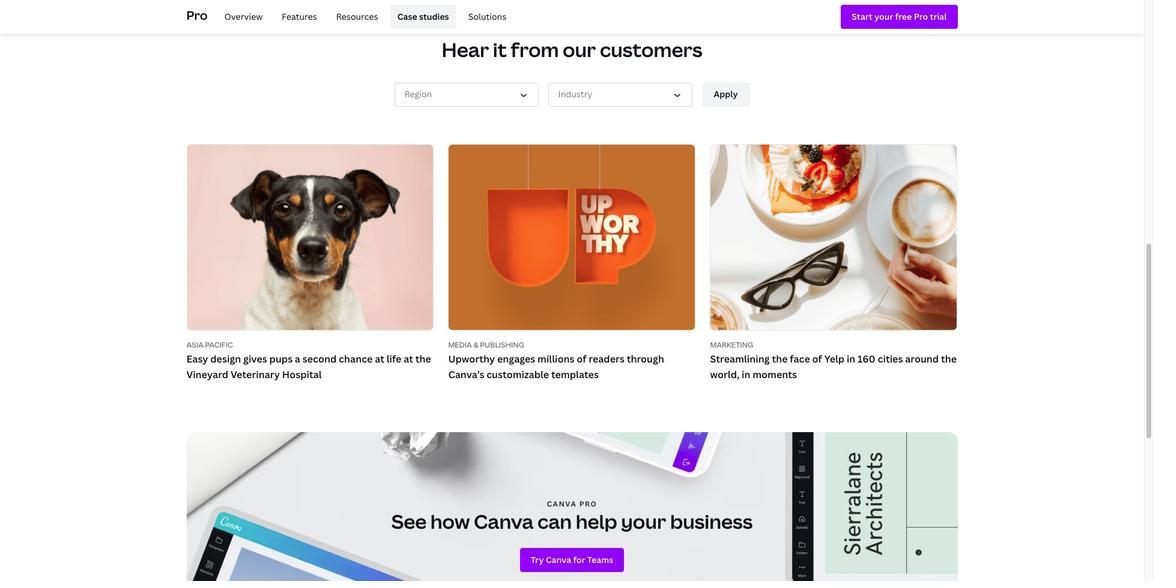 Task type: vqa. For each thing, say whether or not it's contained in the screenshot.
Sort by list box
no



Task type: locate. For each thing, give the bounding box(es) containing it.
pro right can
[[579, 499, 597, 509]]

1 at from the left
[[375, 353, 384, 366]]

customers
[[600, 37, 702, 62]]

1 horizontal spatial in
[[847, 353, 855, 366]]

1 of from the left
[[577, 353, 586, 366]]

0 horizontal spatial of
[[577, 353, 586, 366]]

case studies
[[397, 11, 449, 22]]

start your free pro trial image
[[852, 10, 947, 24]]

of inside marketing streamlining the face of yelp in 160 cities around the world, in moments
[[812, 353, 822, 366]]

of left yelp
[[812, 353, 822, 366]]

features
[[282, 11, 317, 22]]

pro left overview
[[186, 7, 208, 23]]

of up templates
[[577, 353, 586, 366]]

can
[[537, 509, 572, 535]]

160
[[858, 353, 875, 366]]

0 horizontal spatial at
[[375, 353, 384, 366]]

at left life
[[375, 353, 384, 366]]

case studies link
[[390, 5, 456, 29]]

your
[[621, 509, 666, 535]]

2 horizontal spatial the
[[941, 353, 957, 366]]

industry
[[558, 89, 592, 100]]

the up moments
[[772, 353, 788, 366]]

1 horizontal spatial the
[[772, 353, 788, 366]]

1 the from the left
[[415, 353, 431, 366]]

in
[[847, 353, 855, 366], [742, 368, 750, 381]]

it
[[493, 37, 507, 62]]

the right around
[[941, 353, 957, 366]]

region
[[404, 89, 432, 100]]

at right life
[[404, 353, 413, 366]]

templates
[[551, 368, 599, 381]]

vineyard
[[186, 368, 228, 381]]

0 horizontal spatial in
[[742, 368, 750, 381]]

business
[[670, 509, 753, 535]]

moments
[[753, 368, 797, 381]]

gives
[[243, 353, 267, 366]]

pacific
[[205, 340, 233, 350]]

media
[[448, 340, 472, 350]]

1 horizontal spatial of
[[812, 353, 822, 366]]

world,
[[710, 368, 739, 381]]

1 horizontal spatial at
[[404, 353, 413, 366]]

veterinary
[[231, 368, 280, 381]]

the right life
[[415, 353, 431, 366]]

a
[[295, 353, 300, 366]]

features link
[[275, 5, 324, 29]]

in left 160
[[847, 353, 855, 366]]

pups
[[269, 353, 293, 366]]

customizable
[[487, 368, 549, 381]]

help
[[576, 509, 617, 535]]

the
[[415, 353, 431, 366], [772, 353, 788, 366], [941, 353, 957, 366]]

pro
[[186, 7, 208, 23], [579, 499, 597, 509]]

canva
[[547, 499, 577, 509], [474, 509, 534, 535]]

menu bar containing overview
[[212, 5, 514, 29]]

of
[[577, 353, 586, 366], [812, 353, 822, 366]]

at
[[375, 353, 384, 366], [404, 353, 413, 366]]

solutions
[[468, 11, 506, 22]]

region button
[[394, 83, 538, 107]]

1 horizontal spatial pro
[[579, 499, 597, 509]]

0 horizontal spatial pro
[[186, 7, 208, 23]]

canva's
[[448, 368, 484, 381]]

hear
[[442, 37, 489, 62]]

menu bar
[[212, 5, 514, 29]]

case
[[397, 11, 417, 22]]

second
[[303, 353, 337, 366]]

1 vertical spatial pro
[[579, 499, 597, 509]]

in down streamlining
[[742, 368, 750, 381]]

engages
[[497, 353, 535, 366]]

streamlining
[[710, 353, 770, 366]]

0 horizontal spatial the
[[415, 353, 431, 366]]

3 the from the left
[[941, 353, 957, 366]]

2 of from the left
[[812, 353, 822, 366]]

asia
[[186, 340, 204, 350]]

through
[[627, 353, 664, 366]]

yelp
[[824, 353, 844, 366]]



Task type: describe. For each thing, give the bounding box(es) containing it.
cities
[[878, 353, 903, 366]]

1 vertical spatial in
[[742, 368, 750, 381]]

pro element
[[186, 0, 958, 34]]

0 horizontal spatial canva
[[474, 509, 534, 535]]

readers
[[589, 353, 625, 366]]

upworthy
[[448, 353, 495, 366]]

overview
[[224, 11, 263, 22]]

resources link
[[329, 5, 385, 29]]

canva pro see how canva can help your business
[[391, 499, 753, 535]]

of inside media & publishing upworthy engages millions of readers through canva's customizable templates
[[577, 353, 586, 366]]

menu bar inside pro element
[[212, 5, 514, 29]]

overview link
[[217, 5, 270, 29]]

pro inside the canva pro see how canva can help your business
[[579, 499, 597, 509]]

2 the from the left
[[772, 353, 788, 366]]

see
[[391, 509, 427, 535]]

asia pacific easy design gives pups a second chance at life at the vineyard veterinary hospital
[[186, 340, 431, 381]]

media & publishing upworthy engages millions of readers through canva's customizable templates
[[448, 340, 664, 381]]

hospital
[[282, 368, 322, 381]]

easy
[[186, 353, 208, 366]]

marketing
[[710, 340, 753, 350]]

millions
[[538, 353, 574, 366]]

industry button
[[548, 83, 692, 107]]

&
[[473, 340, 479, 350]]

0 vertical spatial in
[[847, 353, 855, 366]]

solutions link
[[461, 5, 514, 29]]

0 vertical spatial pro
[[186, 7, 208, 23]]

around
[[905, 353, 939, 366]]

face
[[790, 353, 810, 366]]

our
[[563, 37, 596, 62]]

life
[[387, 353, 401, 366]]

chance
[[339, 353, 373, 366]]

1 horizontal spatial canva
[[547, 499, 577, 509]]

marketing streamlining the face of yelp in 160 cities around the world, in moments
[[710, 340, 957, 381]]

hear it from our customers
[[442, 37, 702, 62]]

how
[[430, 509, 470, 535]]

studies
[[419, 11, 449, 22]]

from
[[511, 37, 559, 62]]

the inside asia pacific easy design gives pups a second chance at life at the vineyard veterinary hospital
[[415, 353, 431, 366]]

2 at from the left
[[404, 353, 413, 366]]

publishing
[[480, 340, 524, 350]]

design
[[210, 353, 241, 366]]

resources
[[336, 11, 378, 22]]



